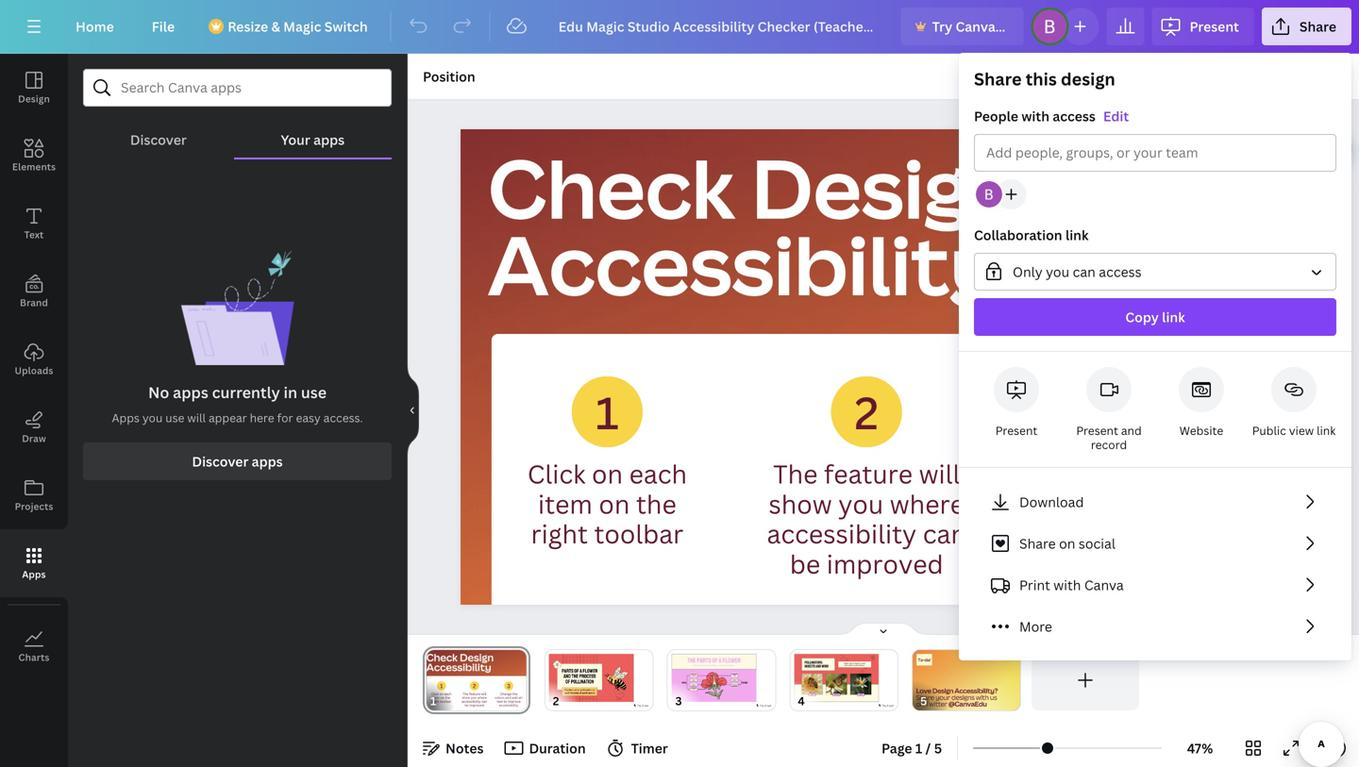 Task type: describe. For each thing, give the bounding box(es) containing it.
check design
[[488, 132, 1019, 243]]

share for share this design
[[974, 68, 1022, 91]]

more
[[1020, 618, 1053, 636]]

public
[[1253, 423, 1287, 439]]

you inside no apps currently in use apps you use will appear here for easy access.
[[142, 410, 163, 426]]

accessibility
[[488, 209, 1000, 319]]

magic
[[283, 17, 321, 35]]

check
[[488, 132, 735, 243]]

access inside button
[[1099, 263, 1142, 281]]

will inside no apps currently in use apps you use will appear here for easy access.
[[187, 410, 206, 426]]

the inside change the colors and add alt text to improve accessibility
[[1165, 457, 1206, 491]]

text
[[1043, 517, 1091, 551]]

hide pages image
[[838, 622, 929, 637]]

and inside change the colors and add alt text to improve accessibility
[[1110, 487, 1155, 521]]

change the colors and add alt text to improve accessibility
[[1028, 457, 1246, 581]]

empty folder image displayed when there are no installed apps image
[[181, 250, 294, 365]]

more button
[[974, 608, 1337, 646]]

switch
[[325, 17, 368, 35]]

apps for no
[[173, 382, 208, 403]]

0 horizontal spatial access
[[1053, 107, 1096, 125]]

discover apps button
[[83, 443, 392, 481]]

discover apps
[[192, 453, 283, 471]]

page 1 / 5 button
[[874, 734, 950, 764]]

Only you can access button
[[974, 253, 1337, 291]]

for
[[277, 410, 293, 426]]

0 vertical spatial use
[[301, 382, 327, 403]]

discover button
[[83, 107, 234, 158]]

brand button
[[0, 258, 68, 326]]

charts
[[18, 651, 50, 664]]

duration button
[[499, 734, 594, 764]]

&
[[271, 17, 280, 35]]

brand
[[20, 296, 48, 309]]

print
[[1020, 576, 1051, 594]]

your apps
[[281, 131, 345, 149]]

link for collaboration link
[[1066, 226, 1089, 244]]

share this design group
[[959, 68, 1352, 352]]

main menu bar
[[0, 0, 1360, 54]]

0 horizontal spatial 1
[[596, 383, 619, 443]]

design button
[[0, 54, 68, 122]]

3
[[1124, 383, 1150, 443]]

present inside dropdown button
[[1190, 17, 1240, 35]]

only you can access
[[1013, 263, 1142, 281]]

download
[[1020, 493, 1084, 511]]

and inside present and record
[[1122, 423, 1142, 439]]

download button
[[974, 483, 1337, 521]]

link for copy link
[[1162, 308, 1186, 326]]

with for print
[[1054, 576, 1082, 594]]

website
[[1180, 423, 1224, 439]]

design inside button
[[18, 93, 50, 105]]

home
[[76, 17, 114, 35]]

collaboration
[[974, 226, 1063, 244]]

present and record
[[1077, 423, 1142, 453]]

charts button
[[0, 613, 68, 681]]

/
[[926, 740, 931, 758]]

you inside the feature will show you where accessibility can be improved
[[839, 487, 884, 521]]

improved
[[827, 547, 944, 581]]

try canva pro
[[932, 17, 1021, 35]]

share for share on social
[[1020, 535, 1056, 553]]

can inside the feature will show you where accessibility can be improved
[[923, 517, 967, 551]]

you inside button
[[1046, 263, 1070, 281]]

copy link
[[1126, 308, 1186, 326]]

collaboration link
[[974, 226, 1089, 244]]

47% button
[[1170, 734, 1231, 764]]

will inside the feature will show you where accessibility can be improved
[[919, 457, 961, 491]]

resize
[[228, 17, 268, 35]]

projects
[[15, 500, 53, 513]]

no
[[148, 382, 169, 403]]

discover for discover
[[130, 131, 187, 149]]

view
[[1290, 423, 1314, 439]]

change
[[1068, 457, 1159, 491]]

can inside button
[[1073, 263, 1096, 281]]

share button
[[1262, 8, 1352, 45]]

home link
[[60, 8, 129, 45]]

people
[[974, 107, 1019, 125]]

timer button
[[601, 734, 676, 764]]

be
[[790, 547, 821, 581]]

copy
[[1126, 308, 1159, 326]]

toolbar
[[594, 517, 684, 551]]

apps button
[[0, 530, 68, 598]]

apps for discover
[[252, 453, 283, 471]]

print with canva
[[1020, 576, 1124, 594]]

with for people
[[1022, 107, 1050, 125]]

your
[[281, 131, 310, 149]]

file
[[152, 17, 175, 35]]

share this design
[[974, 68, 1116, 91]]



Task type: locate. For each thing, give the bounding box(es) containing it.
1 vertical spatial apps
[[173, 382, 208, 403]]

Add people, groups, or your team text field
[[987, 135, 1325, 171]]

0 horizontal spatial the
[[636, 487, 677, 521]]

discover inside button
[[192, 453, 249, 471]]

share inside group
[[974, 68, 1022, 91]]

page 1 image
[[423, 651, 530, 711]]

0 horizontal spatial discover
[[130, 131, 187, 149]]

draw button
[[0, 394, 68, 462]]

share for share
[[1300, 17, 1337, 35]]

0 vertical spatial with
[[1022, 107, 1050, 125]]

access.
[[324, 410, 363, 426]]

with inside button
[[1054, 576, 1082, 594]]

present left share dropdown button
[[1190, 17, 1240, 35]]

1 horizontal spatial will
[[919, 457, 961, 491]]

0 vertical spatial you
[[1046, 263, 1070, 281]]

the feature will show you where accessibility can be improved
[[767, 457, 967, 581]]

0 horizontal spatial apps
[[22, 568, 46, 581]]

where
[[890, 487, 965, 521]]

1 horizontal spatial use
[[301, 382, 327, 403]]

you right show
[[839, 487, 884, 521]]

apps down projects
[[22, 568, 46, 581]]

accessibility inside change the colors and add alt text to improve accessibility
[[1062, 547, 1212, 581]]

with inside "share this design" group
[[1022, 107, 1050, 125]]

0 vertical spatial access
[[1053, 107, 1096, 125]]

print with canva button
[[974, 567, 1337, 604]]

no apps currently in use apps you use will appear here for easy access.
[[112, 382, 363, 426]]

use down 'no'
[[165, 410, 185, 426]]

use
[[301, 382, 327, 403], [165, 410, 185, 426]]

1 left /
[[916, 740, 923, 758]]

1 vertical spatial link
[[1162, 308, 1186, 326]]

can
[[1073, 263, 1096, 281], [923, 517, 967, 551]]

access down design
[[1053, 107, 1096, 125]]

page 1 / 5
[[882, 740, 942, 758]]

apps inside no apps currently in use apps you use will appear here for easy access.
[[173, 382, 208, 403]]

0 horizontal spatial apps
[[173, 382, 208, 403]]

add
[[1162, 487, 1208, 521]]

on left social
[[1060, 535, 1076, 553]]

1 up click on each item on the right toolbar
[[596, 383, 619, 443]]

accessibility inside the feature will show you where accessibility can be improved
[[767, 517, 917, 551]]

canva right 'try'
[[956, 17, 996, 35]]

0 vertical spatial design
[[18, 93, 50, 105]]

0 vertical spatial can
[[1073, 263, 1096, 281]]

you
[[1046, 263, 1070, 281], [142, 410, 163, 426], [839, 487, 884, 521]]

the
[[773, 457, 818, 491]]

copy link button
[[974, 298, 1337, 336]]

1 horizontal spatial canva
[[1085, 576, 1124, 594]]

1 horizontal spatial link
[[1162, 308, 1186, 326]]

present inside present and record
[[1077, 423, 1119, 439]]

resize & magic switch button
[[198, 8, 383, 45]]

click
[[528, 457, 586, 491]]

canva assistant image
[[1305, 580, 1328, 602]]

apps inside discover apps button
[[252, 453, 283, 471]]

0 horizontal spatial canva
[[956, 17, 996, 35]]

uploads button
[[0, 326, 68, 394]]

on for share on social
[[1060, 535, 1076, 553]]

edit button
[[1104, 106, 1129, 127]]

and up change
[[1122, 423, 1142, 439]]

on left each
[[592, 457, 623, 491]]

share on social button
[[974, 525, 1337, 563]]

alt
[[1214, 487, 1246, 521]]

social
[[1079, 535, 1116, 553]]

on right 'item' on the left of page
[[599, 487, 630, 521]]

apps
[[112, 410, 140, 426], [22, 568, 46, 581]]

click on each item on the right toolbar
[[528, 457, 687, 551]]

feature
[[824, 457, 913, 491]]

apps inside no apps currently in use apps you use will appear here for easy access.
[[112, 410, 140, 426]]

0 vertical spatial canva
[[956, 17, 996, 35]]

0 horizontal spatial design
[[18, 93, 50, 105]]

1 horizontal spatial discover
[[192, 453, 249, 471]]

easy
[[296, 410, 321, 426]]

uploads
[[15, 364, 53, 377]]

with right the print
[[1054, 576, 1082, 594]]

1 vertical spatial share
[[974, 68, 1022, 91]]

0 vertical spatial apps
[[314, 131, 345, 149]]

1 vertical spatial and
[[1110, 487, 1155, 521]]

2 horizontal spatial present
[[1190, 17, 1240, 35]]

1 vertical spatial will
[[919, 457, 961, 491]]

0 horizontal spatial will
[[187, 410, 206, 426]]

show
[[769, 487, 833, 521]]

improve
[[1129, 517, 1230, 551]]

present up download
[[996, 423, 1038, 439]]

1 vertical spatial 1
[[916, 740, 923, 758]]

Design title text field
[[543, 8, 894, 45]]

present left 3
[[1077, 423, 1119, 439]]

0 horizontal spatial with
[[1022, 107, 1050, 125]]

1 horizontal spatial can
[[1073, 263, 1096, 281]]

position button
[[415, 61, 483, 92]]

duration
[[529, 740, 586, 758]]

1 horizontal spatial present
[[1077, 423, 1119, 439]]

hide image
[[407, 365, 419, 456]]

accessibility
[[767, 517, 917, 551], [1062, 547, 1212, 581]]

47%
[[1188, 740, 1214, 758]]

0 horizontal spatial use
[[165, 410, 185, 426]]

list containing download
[[974, 483, 1337, 646]]

try
[[932, 17, 953, 35]]

1 vertical spatial design
[[752, 132, 1019, 243]]

2 vertical spatial link
[[1317, 423, 1336, 439]]

present
[[1190, 17, 1240, 35], [996, 423, 1038, 439], [1077, 423, 1119, 439]]

link inside button
[[1162, 308, 1186, 326]]

access up copy
[[1099, 263, 1142, 281]]

2 vertical spatial share
[[1020, 535, 1056, 553]]

pro
[[999, 17, 1021, 35]]

the down website
[[1165, 457, 1206, 491]]

apps down here
[[252, 453, 283, 471]]

design
[[18, 93, 50, 105], [752, 132, 1019, 243]]

try canva pro button
[[901, 8, 1024, 45]]

with
[[1022, 107, 1050, 125], [1054, 576, 1082, 594]]

you down 'no'
[[142, 410, 163, 426]]

1 vertical spatial apps
[[22, 568, 46, 581]]

0 horizontal spatial you
[[142, 410, 163, 426]]

page
[[882, 740, 913, 758]]

0 horizontal spatial present
[[996, 423, 1038, 439]]

apps right draw button
[[112, 410, 140, 426]]

0 vertical spatial link
[[1066, 226, 1089, 244]]

apps inside your apps button
[[314, 131, 345, 149]]

0 horizontal spatial can
[[923, 517, 967, 551]]

and up share on social button in the bottom right of the page
[[1110, 487, 1155, 521]]

discover
[[130, 131, 187, 149], [192, 453, 249, 471]]

1 inside button
[[916, 740, 923, 758]]

1 vertical spatial you
[[142, 410, 163, 426]]

1 vertical spatial can
[[923, 517, 967, 551]]

text
[[24, 228, 44, 241]]

1 vertical spatial access
[[1099, 263, 1142, 281]]

apps right 'no'
[[173, 382, 208, 403]]

item
[[538, 487, 593, 521]]

0 vertical spatial will
[[187, 410, 206, 426]]

link right view
[[1317, 423, 1336, 439]]

1 vertical spatial with
[[1054, 576, 1082, 594]]

design
[[1061, 68, 1116, 91]]

2 vertical spatial you
[[839, 487, 884, 521]]

on inside button
[[1060, 535, 1076, 553]]

side panel tab list
[[0, 54, 68, 681]]

1 horizontal spatial apps
[[252, 453, 283, 471]]

position
[[423, 68, 476, 85]]

apps
[[314, 131, 345, 149], [173, 382, 208, 403], [252, 453, 283, 471]]

canva inside button
[[1085, 576, 1124, 594]]

and
[[1122, 423, 1142, 439], [1110, 487, 1155, 521]]

notes button
[[415, 734, 491, 764]]

in
[[284, 382, 297, 403]]

0 vertical spatial and
[[1122, 423, 1142, 439]]

1 horizontal spatial you
[[839, 487, 884, 521]]

the inside click on each item on the right toolbar
[[636, 487, 677, 521]]

use right in
[[301, 382, 327, 403]]

here
[[250, 410, 274, 426]]

2 horizontal spatial apps
[[314, 131, 345, 149]]

2 horizontal spatial link
[[1317, 423, 1336, 439]]

Search Canva apps search field
[[121, 70, 354, 106]]

draw
[[22, 432, 46, 445]]

apps for your
[[314, 131, 345, 149]]

projects button
[[0, 462, 68, 530]]

1 horizontal spatial the
[[1165, 457, 1206, 491]]

1 horizontal spatial 1
[[916, 740, 923, 758]]

1 vertical spatial discover
[[192, 453, 249, 471]]

will left appear
[[187, 410, 206, 426]]

edit
[[1104, 107, 1129, 125]]

0 vertical spatial discover
[[130, 131, 187, 149]]

discover for discover apps
[[192, 453, 249, 471]]

share inside button
[[1020, 535, 1056, 553]]

0 vertical spatial apps
[[112, 410, 140, 426]]

1 vertical spatial canva
[[1085, 576, 1124, 594]]

Page title text field
[[445, 692, 452, 711]]

1 vertical spatial use
[[165, 410, 185, 426]]

elements
[[12, 161, 56, 173]]

currently
[[212, 382, 280, 403]]

on for click on each item on the right toolbar
[[592, 457, 623, 491]]

2 vertical spatial apps
[[252, 453, 283, 471]]

text button
[[0, 190, 68, 258]]

list
[[974, 483, 1337, 646]]

canva down social
[[1085, 576, 1124, 594]]

share
[[1300, 17, 1337, 35], [974, 68, 1022, 91], [1020, 535, 1056, 553]]

right
[[531, 517, 588, 551]]

1
[[596, 383, 619, 443], [916, 740, 923, 758]]

apps inside button
[[22, 568, 46, 581]]

0 horizontal spatial link
[[1066, 226, 1089, 244]]

apps right your
[[314, 131, 345, 149]]

link up only you can access
[[1066, 226, 1089, 244]]

canva
[[956, 17, 996, 35], [1085, 576, 1124, 594]]

the right 'item' on the left of page
[[636, 487, 677, 521]]

public view link
[[1253, 423, 1336, 439]]

people with access edit
[[974, 107, 1129, 125]]

to
[[1097, 517, 1123, 551]]

discover inside button
[[130, 131, 187, 149]]

link right copy
[[1162, 308, 1186, 326]]

your apps button
[[234, 107, 392, 158]]

5
[[934, 740, 942, 758]]

0 vertical spatial share
[[1300, 17, 1337, 35]]

0 horizontal spatial accessibility
[[767, 517, 917, 551]]

1 horizontal spatial design
[[752, 132, 1019, 243]]

will right feature
[[919, 457, 961, 491]]

with down this at the top right of page
[[1022, 107, 1050, 125]]

file button
[[137, 8, 190, 45]]

1 horizontal spatial apps
[[112, 410, 140, 426]]

1 horizontal spatial access
[[1099, 263, 1142, 281]]

2
[[855, 383, 879, 443]]

this
[[1026, 68, 1057, 91]]

the
[[1165, 457, 1206, 491], [636, 487, 677, 521]]

1 horizontal spatial with
[[1054, 576, 1082, 594]]

1 horizontal spatial accessibility
[[1062, 547, 1212, 581]]

2 horizontal spatial you
[[1046, 263, 1070, 281]]

0 vertical spatial 1
[[596, 383, 619, 443]]

share inside dropdown button
[[1300, 17, 1337, 35]]

canva inside button
[[956, 17, 996, 35]]

resize & magic switch
[[228, 17, 368, 35]]

you right only
[[1046, 263, 1070, 281]]



Task type: vqa. For each thing, say whether or not it's contained in the screenshot.
Resize & Magic Switch 'button' on the top left
yes



